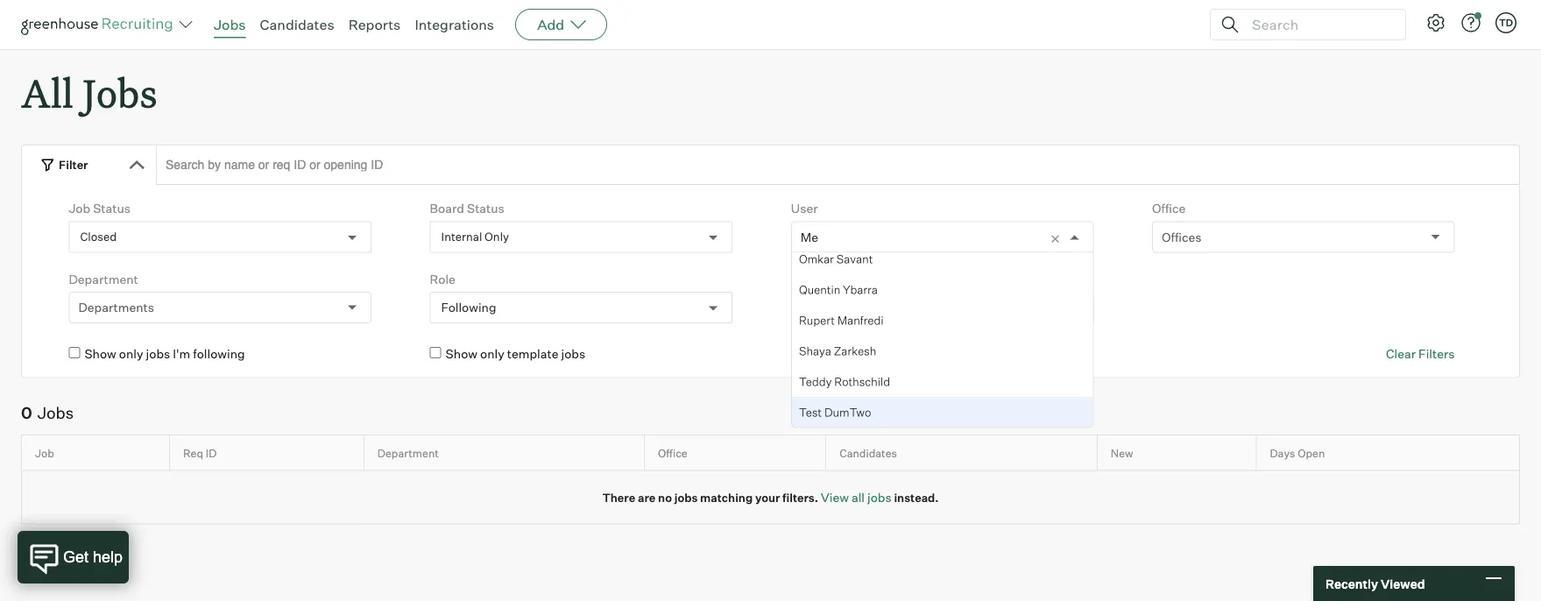 Task type: locate. For each thing, give the bounding box(es) containing it.
show right show only template jobs option
[[446, 346, 478, 362]]

2 status from the left
[[467, 201, 505, 216]]

department
[[69, 271, 138, 287], [378, 446, 439, 460]]

filter
[[59, 157, 88, 172]]

are
[[638, 491, 656, 505]]

0 horizontal spatial only
[[119, 346, 143, 362]]

custom
[[791, 271, 836, 287]]

1 horizontal spatial jobs
[[82, 67, 157, 118]]

office
[[1153, 201, 1186, 216], [658, 446, 688, 460]]

show only template jobs
[[446, 346, 586, 362]]

candidates down dumtwo
[[840, 446, 897, 460]]

custom field
[[791, 271, 867, 287]]

show
[[84, 346, 116, 362], [446, 346, 478, 362]]

configure image
[[1426, 12, 1447, 33]]

all jobs
[[21, 67, 157, 118]]

0 horizontal spatial office
[[658, 446, 688, 460]]

1 only from the left
[[119, 346, 143, 362]]

teddy
[[799, 375, 832, 389]]

all
[[21, 67, 73, 118]]

2 only from the left
[[480, 346, 505, 362]]

2 vertical spatial jobs
[[37, 403, 74, 423]]

test
[[799, 406, 822, 420]]

only left template
[[480, 346, 505, 362]]

1 vertical spatial department
[[378, 446, 439, 460]]

1 horizontal spatial status
[[467, 201, 505, 216]]

jobs right template
[[561, 346, 586, 362]]

user
[[791, 201, 818, 216]]

field
[[839, 271, 867, 287]]

1 show from the left
[[84, 346, 116, 362]]

req id
[[183, 446, 217, 460]]

omkar savant
[[799, 252, 873, 266]]

candidates right jobs link
[[260, 16, 334, 33]]

0 horizontal spatial job
[[35, 446, 54, 460]]

internal only
[[441, 230, 509, 244]]

0 vertical spatial office
[[1153, 201, 1186, 216]]

viewed
[[1381, 576, 1425, 591]]

0 horizontal spatial jobs
[[37, 403, 74, 423]]

job up closed
[[69, 201, 90, 216]]

candidates
[[260, 16, 334, 33], [840, 446, 897, 460]]

1 vertical spatial job
[[35, 446, 54, 460]]

jobs left candidates "link"
[[214, 16, 246, 33]]

Show only template jobs checkbox
[[430, 347, 441, 359]]

open
[[1298, 446, 1325, 460]]

only for jobs
[[119, 346, 143, 362]]

clear filters
[[1386, 346, 1455, 362]]

shaya
[[799, 344, 831, 358]]

reports
[[348, 16, 401, 33]]

greenhouse recruiting image
[[21, 14, 179, 35]]

omkar
[[799, 252, 834, 266]]

0 horizontal spatial candidates
[[260, 16, 334, 33]]

jobs for all jobs
[[82, 67, 157, 118]]

only
[[119, 346, 143, 362], [480, 346, 505, 362]]

there
[[602, 491, 636, 505]]

2 show from the left
[[446, 346, 478, 362]]

office up no
[[658, 446, 688, 460]]

1 status from the left
[[93, 201, 130, 216]]

0 horizontal spatial department
[[69, 271, 138, 287]]

None field
[[801, 222, 805, 252]]

dumtwo
[[824, 406, 871, 420]]

zarkesh
[[834, 344, 877, 358]]

add
[[537, 16, 565, 33]]

jobs
[[146, 346, 170, 362], [561, 346, 586, 362], [868, 490, 892, 505], [675, 491, 698, 505]]

0 vertical spatial jobs
[[214, 16, 246, 33]]

status
[[93, 201, 130, 216], [467, 201, 505, 216]]

new
[[1111, 446, 1134, 460]]

jobs right 0
[[37, 403, 74, 423]]

status up closed
[[93, 201, 130, 216]]

1 horizontal spatial candidates
[[840, 446, 897, 460]]

no
[[658, 491, 672, 505]]

departments
[[78, 300, 154, 315]]

recently
[[1326, 576, 1379, 591]]

me
[[801, 229, 819, 245]]

filters.
[[783, 491, 819, 505]]

rupert
[[799, 314, 835, 328]]

jobs left 'i'm'
[[146, 346, 170, 362]]

0 vertical spatial job
[[69, 201, 90, 216]]

1 vertical spatial jobs
[[82, 67, 157, 118]]

me option
[[801, 229, 819, 245]]

jobs right no
[[675, 491, 698, 505]]

show right show only jobs i'm following checkbox
[[84, 346, 116, 362]]

job down 0 jobs
[[35, 446, 54, 460]]

teddy rothschild
[[799, 375, 890, 389]]

0 horizontal spatial show
[[84, 346, 116, 362]]

jobs
[[214, 16, 246, 33], [82, 67, 157, 118], [37, 403, 74, 423]]

1 horizontal spatial only
[[480, 346, 505, 362]]

clear value image
[[1049, 233, 1062, 246]]

matching
[[700, 491, 753, 505]]

1 horizontal spatial show
[[446, 346, 478, 362]]

status up internal only
[[467, 201, 505, 216]]

job
[[69, 201, 90, 216], [35, 446, 54, 460]]

row group
[[792, 0, 1093, 459]]

0 horizontal spatial status
[[93, 201, 130, 216]]

td
[[1499, 17, 1514, 28]]

office up offices
[[1153, 201, 1186, 216]]

jobs down greenhouse recruiting image
[[82, 67, 157, 118]]

job for job status
[[69, 201, 90, 216]]

1 horizontal spatial job
[[69, 201, 90, 216]]

only down departments
[[119, 346, 143, 362]]

td button
[[1496, 12, 1517, 33]]



Task type: describe. For each thing, give the bounding box(es) containing it.
show only jobs i'm following
[[84, 346, 245, 362]]

1 vertical spatial office
[[658, 446, 688, 460]]

candidates link
[[260, 16, 334, 33]]

template
[[507, 346, 559, 362]]

ybarra
[[843, 283, 878, 297]]

Search by name or req ID or opening ID text field
[[156, 145, 1521, 185]]

following
[[441, 300, 497, 315]]

1 vertical spatial candidates
[[840, 446, 897, 460]]

only for template
[[480, 346, 505, 362]]

jobs right all
[[868, 490, 892, 505]]

jobs link
[[214, 16, 246, 33]]

closed
[[80, 230, 117, 244]]

clear value element
[[1049, 222, 1070, 252]]

1 horizontal spatial office
[[1153, 201, 1186, 216]]

quentin ybarra
[[799, 283, 878, 297]]

clear filters link
[[1386, 345, 1455, 363]]

your
[[755, 491, 780, 505]]

days
[[1270, 446, 1296, 460]]

integrations
[[415, 16, 494, 33]]

board status
[[430, 201, 505, 216]]

there are no jobs matching your filters. view all jobs instead.
[[602, 490, 939, 505]]

internal
[[441, 230, 482, 244]]

all
[[852, 490, 865, 505]]

jobs for 0 jobs
[[37, 403, 74, 423]]

add button
[[515, 9, 607, 40]]

quentin
[[799, 283, 841, 297]]

show for show only jobs i'm following
[[84, 346, 116, 362]]

td button
[[1492, 9, 1521, 37]]

offices
[[1162, 229, 1202, 245]]

id
[[206, 446, 217, 460]]

job for job
[[35, 446, 54, 460]]

rupert manfredi
[[799, 314, 884, 328]]

0
[[21, 403, 32, 423]]

filters
[[1419, 346, 1455, 362]]

Search text field
[[1248, 12, 1390, 37]]

shaya zarkesh
[[799, 344, 877, 358]]

i'm
[[173, 346, 190, 362]]

days open
[[1270, 446, 1325, 460]]

0 vertical spatial department
[[69, 271, 138, 287]]

req
[[183, 446, 203, 460]]

Show only jobs I'm following checkbox
[[69, 347, 80, 359]]

role
[[430, 271, 456, 287]]

reports link
[[348, 16, 401, 33]]

following
[[193, 346, 245, 362]]

row group containing omkar savant
[[792, 0, 1093, 459]]

savant
[[837, 252, 873, 266]]

0 jobs
[[21, 403, 74, 423]]

clear
[[1386, 346, 1416, 362]]

show for show only template jobs
[[446, 346, 478, 362]]

integrations link
[[415, 16, 494, 33]]

0 vertical spatial candidates
[[260, 16, 334, 33]]

jobs inside there are no jobs matching your filters. view all jobs instead.
[[675, 491, 698, 505]]

only
[[485, 230, 509, 244]]

rothschild
[[834, 375, 890, 389]]

status for board status
[[467, 201, 505, 216]]

instead.
[[894, 491, 939, 505]]

manfredi
[[838, 314, 884, 328]]

1 horizontal spatial department
[[378, 446, 439, 460]]

recently viewed
[[1326, 576, 1425, 591]]

2 horizontal spatial jobs
[[214, 16, 246, 33]]

test dumtwo
[[799, 406, 871, 420]]

view all jobs link
[[821, 490, 892, 505]]

job status
[[69, 201, 130, 216]]

status for job status
[[93, 201, 130, 216]]

view
[[821, 490, 849, 505]]

board
[[430, 201, 464, 216]]



Task type: vqa. For each thing, say whether or not it's contained in the screenshot.
Following
yes



